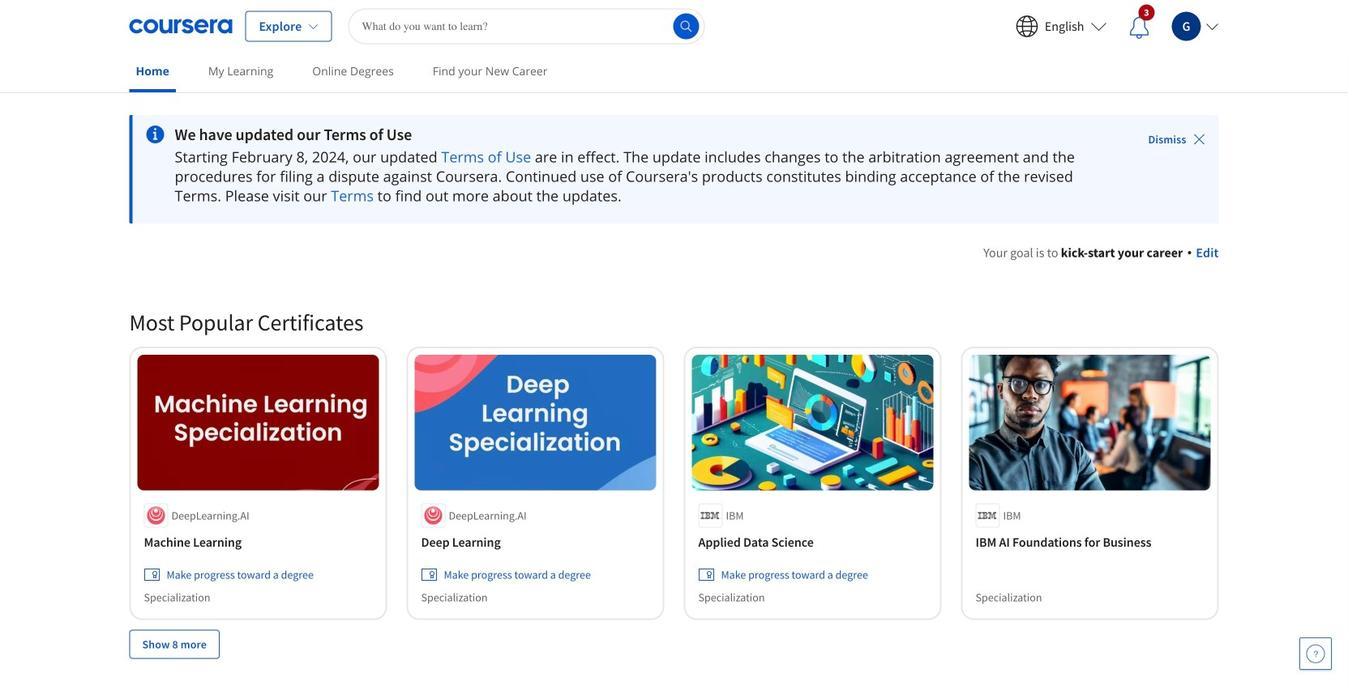 Task type: locate. For each thing, give the bounding box(es) containing it.
What do you want to learn? text field
[[348, 9, 705, 44]]

most popular certificates collection element
[[120, 282, 1229, 686]]

main content
[[0, 95, 1349, 687]]

help center image
[[1306, 645, 1326, 664]]

None search field
[[348, 9, 705, 44]]

information: we have updated our terms of use element
[[175, 125, 1103, 144]]

coursera image
[[129, 13, 232, 39]]



Task type: vqa. For each thing, say whether or not it's contained in the screenshot.
BETA TESTERS Link
no



